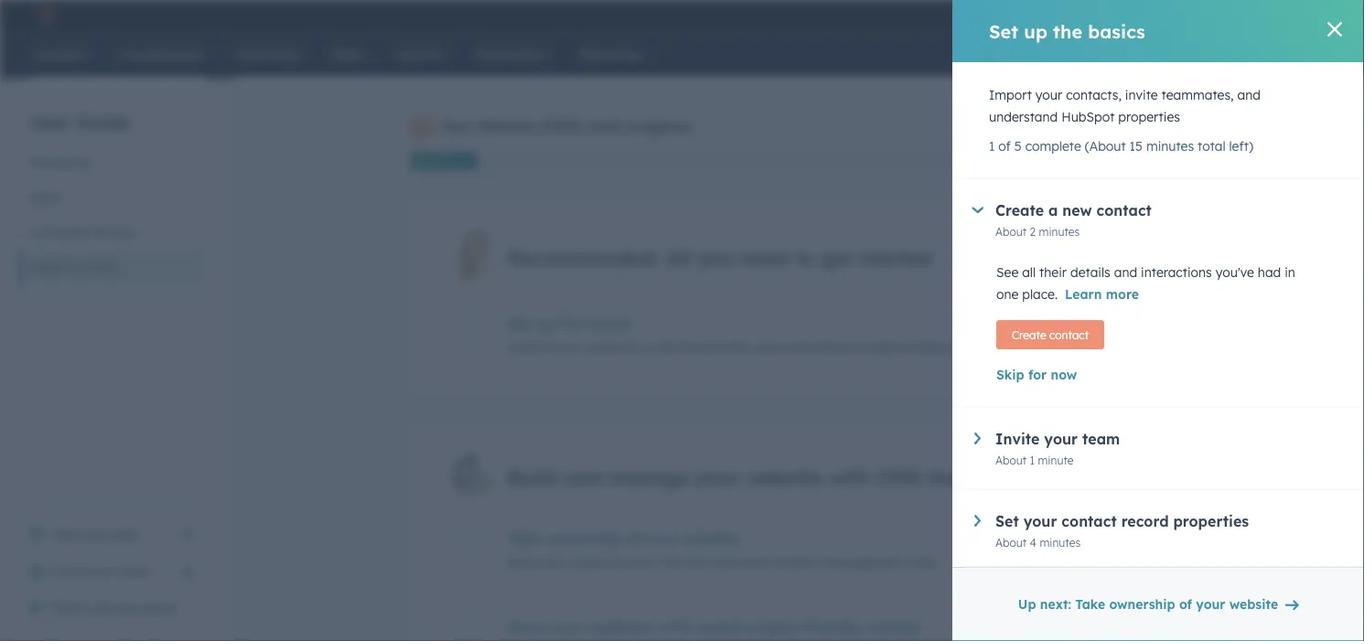 Task type: describe. For each thing, give the bounding box(es) containing it.
user
[[29, 110, 71, 133]]

import your contacts, invite teammates, and understand hubspot properties
[[989, 87, 1261, 125]]

start overview demo link
[[18, 590, 205, 627]]

about inside the set your contact record properties about 4 minutes
[[995, 536, 1027, 549]]

2 vertical spatial with
[[660, 618, 691, 637]]

set your contact record properties about 4 minutes
[[995, 512, 1249, 549]]

hubspot link
[[22, 4, 69, 26]]

hubspot inside import your contacts, invite teammates, and understand hubspot properties
[[1061, 109, 1115, 125]]

complete
[[1025, 138, 1081, 154]]

take ownership of your website build and customize your site with powerful content management tools
[[507, 530, 936, 570]]

started
[[859, 245, 931, 270]]

about left 25
[[1061, 554, 1092, 568]]

help button
[[1131, 0, 1162, 29]]

set up the basics
[[989, 20, 1145, 43]]

your website (cms) tools progress progress bar
[[410, 152, 477, 170]]

set up the basics button
[[507, 315, 1003, 333]]

basics for set up the basics
[[1088, 20, 1145, 43]]

0 vertical spatial with
[[828, 465, 871, 490]]

skip for now button
[[996, 364, 1320, 386]]

1 of 5 complete (about 15 minutes total left)
[[989, 138, 1253, 154]]

teammates, inside import your contacts, invite teammates, and understand hubspot properties
[[1161, 87, 1234, 103]]

user guide
[[29, 110, 130, 133]]

interactions
[[1141, 264, 1212, 280]]

get
[[821, 245, 853, 270]]

overview
[[85, 600, 139, 616]]

johnsmith
[[1258, 7, 1313, 22]]

1 horizontal spatial of
[[998, 138, 1011, 154]]

learn more
[[1065, 286, 1139, 302]]

website (cms) button
[[18, 250, 205, 285]]

guide
[[76, 110, 130, 133]]

view your plan link
[[18, 517, 205, 554]]

set for set up the basics
[[989, 20, 1018, 43]]

you
[[697, 245, 734, 270]]

up
[[1018, 597, 1036, 613]]

the for set up the basics import your contacts, invite teammates, and understand hubspot properties
[[559, 315, 582, 333]]

grow your audience with search engine-friendly content
[[507, 618, 921, 637]]

marketplaces button
[[1089, 0, 1127, 29]]

create for a
[[995, 201, 1044, 220]]

details
[[1070, 264, 1110, 280]]

customize
[[568, 554, 629, 570]]

set for set your contact record properties about 4 minutes
[[995, 512, 1019, 531]]

notifications image
[[1200, 8, 1216, 25]]

build inside take ownership of your website build and customize your site with powerful content management tools
[[507, 554, 537, 570]]

minutes inside the set your contact record properties about 4 minutes
[[1040, 536, 1081, 549]]

1 0% from the top
[[1135, 531, 1151, 545]]

your inside button
[[1196, 597, 1225, 613]]

contacts, inside set up the basics import your contacts, invite teammates, and understand hubspot properties
[[584, 340, 640, 356]]

you've
[[1216, 264, 1254, 280]]

0 horizontal spatial tools
[[588, 117, 623, 135]]

settings link
[[1166, 5, 1189, 24]]

skip for now
[[996, 367, 1077, 383]]

25
[[1095, 554, 1107, 568]]

site
[[663, 554, 684, 570]]

the for set up the basics
[[1053, 20, 1082, 43]]

help image
[[1138, 8, 1155, 25]]

search button
[[1317, 38, 1348, 70]]

settings image
[[1169, 8, 1186, 24]]

minute
[[1038, 453, 1074, 467]]

hubspot inside set up the basics import your contacts, invite teammates, and understand hubspot properties
[[855, 340, 908, 356]]

caret image
[[972, 207, 984, 213]]

invite your team button
[[18, 554, 205, 590]]

place.
[[1022, 286, 1058, 302]]

progress
[[628, 117, 691, 135]]

hubspot image
[[33, 4, 55, 26]]

import inside import your contacts, invite teammates, and understand hubspot properties
[[989, 87, 1032, 103]]

up next: take ownership of your website button
[[1006, 586, 1310, 623]]

marketplaces image
[[1100, 8, 1116, 25]]

view
[[51, 527, 80, 543]]

with inside take ownership of your website build and customize your site with powerful content management tools
[[688, 554, 713, 570]]

learn more button
[[1065, 284, 1139, 306]]

recommended:
[[507, 245, 660, 270]]

caret image for invite
[[974, 433, 981, 444]]

team for invite your team about 1 minute
[[1082, 430, 1120, 448]]

learn
[[1065, 286, 1102, 302]]

start overview demo
[[51, 600, 177, 616]]

tasks
[[1076, 325, 1109, 341]]

0 vertical spatial (cms)
[[540, 117, 583, 135]]

start for start overview demo
[[51, 600, 81, 616]]

search
[[696, 618, 744, 637]]

your inside "button"
[[90, 564, 117, 580]]

website for manage
[[747, 465, 822, 490]]

0 vertical spatial 1
[[989, 138, 995, 154]]

record
[[1121, 512, 1169, 531]]

teammates, inside set up the basics import your contacts, invite teammates, and understand hubspot properties
[[680, 340, 752, 356]]

your inside set up the basics import your contacts, invite teammates, and understand hubspot properties
[[554, 340, 581, 356]]

new
[[1062, 201, 1092, 220]]

invite for invite your team about 1 minute
[[995, 430, 1040, 448]]

friendly
[[804, 618, 861, 637]]

basics for set up the basics import your contacts, invite teammates, and understand hubspot properties
[[587, 315, 632, 333]]

your inside the set your contact record properties about 4 minutes
[[1023, 512, 1057, 531]]

notifications button
[[1192, 0, 1223, 29]]

contact inside the set your contact record properties about 4 minutes
[[1062, 512, 1117, 531]]

5
[[1014, 138, 1022, 154]]

john smith image
[[1238, 6, 1255, 23]]

see
[[996, 264, 1018, 280]]

demo
[[143, 600, 177, 616]]

ownership inside button
[[1109, 597, 1175, 613]]

to
[[794, 245, 815, 270]]

create contact
[[1012, 328, 1089, 342]]

your inside invite your team about 1 minute
[[1044, 430, 1078, 448]]

of inside take ownership of your website build and customize your site with powerful content management tools
[[626, 530, 641, 548]]

invite inside import your contacts, invite teammates, and understand hubspot properties
[[1125, 87, 1158, 103]]

in
[[1285, 264, 1295, 280]]

ownership inside take ownership of your website build and customize your site with powerful content management tools
[[546, 530, 622, 548]]

start tasks button
[[1018, 315, 1151, 352]]

properties inside the set your contact record properties about 4 minutes
[[1173, 512, 1249, 531]]

management
[[822, 554, 903, 570]]

about inside create a new contact about 2 minutes
[[995, 225, 1027, 238]]

(cms) inside website (cms) button
[[81, 259, 117, 275]]

2
[[1030, 225, 1036, 238]]

(about
[[1085, 138, 1126, 154]]

search image
[[1326, 48, 1338, 60]]

4
[[1030, 536, 1037, 549]]

customer service button
[[18, 215, 205, 250]]

total
[[1198, 138, 1226, 154]]

minutes right 25
[[1110, 554, 1151, 568]]



Task type: vqa. For each thing, say whether or not it's contained in the screenshot.
bottom contact
yes



Task type: locate. For each thing, give the bounding box(es) containing it.
with
[[828, 465, 871, 490], [688, 554, 713, 570], [660, 618, 691, 637]]

2 vertical spatial website
[[1229, 597, 1278, 613]]

content down take ownership of your website 'button'
[[772, 554, 818, 570]]

1 horizontal spatial 1
[[1030, 453, 1035, 467]]

up inside set up the basics import your contacts, invite teammates, and understand hubspot properties
[[535, 315, 554, 333]]

invite inside set up the basics import your contacts, invite teammates, and understand hubspot properties
[[643, 340, 676, 356]]

1 horizontal spatial take
[[1075, 597, 1105, 613]]

about 25 minutes
[[1061, 554, 1151, 568]]

1 horizontal spatial teammates,
[[1161, 87, 1234, 103]]

up for set up the basics
[[1024, 20, 1048, 43]]

about inside invite your team about 1 minute
[[995, 453, 1027, 467]]

caret image for set
[[974, 515, 981, 527]]

1 horizontal spatial website
[[747, 465, 822, 490]]

15
[[1130, 138, 1143, 154]]

content inside take ownership of your website build and customize your site with powerful content management tools
[[772, 554, 818, 570]]

tools right management
[[907, 554, 936, 570]]

0 vertical spatial the
[[1053, 20, 1082, 43]]

of inside button
[[1179, 597, 1192, 613]]

create inside create a new contact about 2 minutes
[[995, 201, 1044, 220]]

0 horizontal spatial ownership
[[546, 530, 622, 548]]

1 vertical spatial (cms)
[[81, 259, 117, 275]]

1 vertical spatial set
[[507, 315, 531, 333]]

import inside set up the basics import your contacts, invite teammates, and understand hubspot properties
[[507, 340, 550, 356]]

0 horizontal spatial start
[[51, 600, 81, 616]]

invite for invite your team
[[51, 564, 86, 580]]

more
[[1106, 286, 1139, 302]]

1 vertical spatial hubspot
[[855, 340, 908, 356]]

9%
[[1166, 152, 1188, 170]]

all
[[666, 245, 691, 270]]

tools left progress
[[588, 117, 623, 135]]

close image
[[1327, 22, 1342, 37]]

set inside set up the basics import your contacts, invite teammates, and understand hubspot properties
[[507, 315, 531, 333]]

all
[[1022, 264, 1036, 280]]

0 vertical spatial team
[[1082, 430, 1120, 448]]

1 vertical spatial take
[[1075, 597, 1105, 613]]

1 vertical spatial up
[[535, 315, 554, 333]]

website inside take ownership of your website build and customize your site with powerful content management tools
[[683, 530, 739, 548]]

and down search hubspot search field
[[1237, 87, 1261, 103]]

0 horizontal spatial website
[[683, 530, 739, 548]]

start inside button
[[1041, 325, 1072, 341]]

customer
[[29, 224, 88, 240]]

team inside invite your team about 1 minute
[[1082, 430, 1120, 448]]

johnsmith button
[[1227, 0, 1340, 29]]

understand inside import your contacts, invite teammates, and understand hubspot properties
[[989, 109, 1058, 125]]

1 horizontal spatial understand
[[989, 109, 1058, 125]]

tools
[[588, 117, 623, 135], [907, 554, 936, 570]]

0% down up next: take ownership of your website
[[1135, 620, 1151, 634]]

the inside dialog
[[1053, 20, 1082, 43]]

2 vertical spatial contact
[[1062, 512, 1117, 531]]

invite
[[1125, 87, 1158, 103], [643, 340, 676, 356]]

the down the "recommended:"
[[559, 315, 582, 333]]

need
[[740, 245, 788, 270]]

1 vertical spatial basics
[[587, 315, 632, 333]]

up down the "recommended:"
[[535, 315, 554, 333]]

tools inside take ownership of your website build and customize your site with powerful content management tools
[[907, 554, 936, 570]]

0 horizontal spatial of
[[626, 530, 641, 548]]

1 vertical spatial contact
[[1049, 328, 1089, 342]]

take up grow
[[507, 530, 542, 548]]

1 vertical spatial import
[[507, 340, 550, 356]]

0 vertical spatial properties
[[1118, 109, 1180, 125]]

Search HubSpot search field
[[1107, 38, 1331, 70]]

invite up minute
[[995, 430, 1040, 448]]

and down set up the basics 'button'
[[756, 340, 779, 356]]

0 vertical spatial create
[[995, 201, 1044, 220]]

1 horizontal spatial website
[[478, 117, 536, 135]]

about left minute
[[995, 453, 1027, 467]]

1 horizontal spatial up
[[1024, 20, 1048, 43]]

1 horizontal spatial import
[[989, 87, 1032, 103]]

teammates, down search hubspot search field
[[1161, 87, 1234, 103]]

1 vertical spatial contacts,
[[584, 340, 640, 356]]

0 vertical spatial understand
[[989, 109, 1058, 125]]

basics right calling icon on the top of the page
[[1088, 20, 1145, 43]]

0 vertical spatial set
[[989, 20, 1018, 43]]

2 0% from the top
[[1135, 620, 1151, 634]]

0% down "record"
[[1135, 531, 1151, 545]]

contact inside create a new contact about 2 minutes
[[1097, 201, 1152, 220]]

see all their details and interactions you've had in one place.
[[996, 264, 1295, 302]]

up inside dialog
[[1024, 20, 1048, 43]]

0 horizontal spatial teammates,
[[680, 340, 752, 356]]

1 caret image from the top
[[974, 433, 981, 444]]

a
[[1048, 201, 1058, 220]]

1 horizontal spatial invite
[[1125, 87, 1158, 103]]

0 vertical spatial website
[[478, 117, 536, 135]]

properties
[[1118, 109, 1180, 125], [912, 340, 974, 356], [1173, 512, 1249, 531]]

invite inside invite your team "button"
[[51, 564, 86, 580]]

invite your team about 1 minute
[[995, 430, 1120, 467]]

understand up 5
[[989, 109, 1058, 125]]

1 horizontal spatial hubspot
[[1061, 109, 1115, 125]]

start left tasks
[[1041, 325, 1072, 341]]

about left 4
[[995, 536, 1027, 549]]

next:
[[1040, 597, 1071, 613]]

contacts, inside import your contacts, invite teammates, and understand hubspot properties
[[1066, 87, 1122, 103]]

marketing
[[29, 155, 90, 171]]

skip
[[996, 367, 1024, 383]]

1 vertical spatial caret image
[[974, 515, 981, 527]]

website (cms)
[[29, 259, 117, 275]]

sales button
[[18, 180, 205, 215]]

0 horizontal spatial website
[[29, 259, 78, 275]]

minutes inside create a new contact about 2 minutes
[[1039, 225, 1080, 238]]

1 vertical spatial teammates,
[[680, 340, 752, 356]]

0 horizontal spatial (cms)
[[81, 259, 117, 275]]

1 vertical spatial invite
[[643, 340, 676, 356]]

menu containing johnsmith
[[979, 0, 1342, 29]]

take right next:
[[1075, 597, 1105, 613]]

website inside button
[[29, 259, 78, 275]]

2 caret image from the top
[[974, 515, 981, 527]]

basics inside dialog
[[1088, 20, 1145, 43]]

invite your team
[[51, 564, 152, 580]]

team inside "button"
[[120, 564, 152, 580]]

invite
[[995, 430, 1040, 448], [51, 564, 86, 580]]

1 inside invite your team about 1 minute
[[1030, 453, 1035, 467]]

1 vertical spatial website
[[683, 530, 739, 548]]

team down plan
[[120, 564, 152, 580]]

left)
[[1229, 138, 1253, 154]]

invite down view on the bottom left
[[51, 564, 86, 580]]

0 horizontal spatial the
[[559, 315, 582, 333]]

your
[[440, 117, 473, 135]]

and inside set up the basics import your contacts, invite teammates, and understand hubspot properties
[[756, 340, 779, 356]]

1 horizontal spatial content
[[865, 618, 921, 637]]

contacts,
[[1066, 87, 1122, 103], [584, 340, 640, 356]]

start for start tasks
[[1041, 325, 1072, 341]]

build
[[507, 465, 558, 490], [507, 554, 537, 570]]

0 horizontal spatial 1
[[989, 138, 995, 154]]

create
[[995, 201, 1044, 220], [1012, 328, 1046, 342]]

set
[[989, 20, 1018, 43], [507, 315, 531, 333], [995, 512, 1019, 531]]

cms
[[877, 465, 920, 490]]

plan
[[114, 527, 140, 543]]

your website (cms) tools progress
[[440, 117, 691, 135]]

link opens in a new window image
[[181, 524, 194, 546], [181, 529, 194, 542]]

for
[[1028, 367, 1047, 383]]

hubspot down started
[[855, 340, 908, 356]]

0 horizontal spatial contacts,
[[584, 340, 640, 356]]

create contact link
[[996, 320, 1104, 349]]

1 horizontal spatial invite
[[995, 430, 1040, 448]]

2 vertical spatial of
[[1179, 597, 1192, 613]]

up next: take ownership of your website
[[1018, 597, 1278, 613]]

1 left 5
[[989, 138, 995, 154]]

0 vertical spatial content
[[772, 554, 818, 570]]

create a new contact about 2 minutes
[[995, 201, 1152, 238]]

engine-
[[748, 618, 804, 637]]

0 vertical spatial website
[[747, 465, 822, 490]]

1 vertical spatial build
[[507, 554, 537, 570]]

start
[[1041, 325, 1072, 341], [51, 600, 81, 616]]

1 horizontal spatial (cms)
[[540, 117, 583, 135]]

up
[[1024, 20, 1048, 43], [535, 315, 554, 333]]

of
[[998, 138, 1011, 154], [626, 530, 641, 548], [1179, 597, 1192, 613]]

1 horizontal spatial tools
[[907, 554, 936, 570]]

take ownership of your website button
[[507, 530, 1003, 548]]

create for contact
[[1012, 328, 1046, 342]]

your inside import your contacts, invite teammates, and understand hubspot properties
[[1035, 87, 1062, 103]]

0 vertical spatial invite
[[1125, 87, 1158, 103]]

website inside up next: take ownership of your website button
[[1229, 597, 1278, 613]]

0 vertical spatial import
[[989, 87, 1032, 103]]

menu
[[979, 0, 1342, 29]]

and inside import your contacts, invite teammates, and understand hubspot properties
[[1237, 87, 1261, 103]]

1 vertical spatial 1
[[1030, 453, 1035, 467]]

with right the site
[[688, 554, 713, 570]]

ownership down the about 25 minutes
[[1109, 597, 1175, 613]]

1 horizontal spatial start
[[1041, 325, 1072, 341]]

take inside button
[[1075, 597, 1105, 613]]

1 vertical spatial invite
[[51, 564, 86, 580]]

minutes down a
[[1039, 225, 1080, 238]]

create up 2
[[995, 201, 1044, 220]]

0 vertical spatial of
[[998, 138, 1011, 154]]

and inside take ownership of your website build and customize your site with powerful content management tools
[[541, 554, 564, 570]]

about left 2
[[995, 225, 1027, 238]]

and left manage
[[564, 465, 602, 490]]

content
[[772, 554, 818, 570], [865, 618, 921, 637]]

had
[[1258, 264, 1281, 280]]

set inside the set your contact record properties about 4 minutes
[[995, 512, 1019, 531]]

1 horizontal spatial team
[[1082, 430, 1120, 448]]

service
[[91, 224, 136, 240]]

teammates, down set up the basics 'button'
[[680, 340, 752, 356]]

with left cms in the bottom of the page
[[828, 465, 871, 490]]

calling icon button
[[1054, 3, 1085, 27]]

start tasks
[[1041, 325, 1109, 341]]

set for set up the basics import your contacts, invite teammates, and understand hubspot properties
[[507, 315, 531, 333]]

minutes right 4
[[1040, 536, 1081, 549]]

minutes
[[1146, 138, 1194, 154], [1039, 225, 1080, 238], [1040, 536, 1081, 549], [1110, 554, 1151, 568]]

1 horizontal spatial basics
[[1088, 20, 1145, 43]]

2 link opens in a new window image from the top
[[181, 529, 194, 542]]

team down the skip for now button
[[1082, 430, 1120, 448]]

now
[[1051, 367, 1077, 383]]

0 vertical spatial invite
[[995, 430, 1040, 448]]

1 vertical spatial of
[[626, 530, 641, 548]]

basics down the "recommended:"
[[587, 315, 632, 333]]

hubspot
[[1061, 109, 1115, 125], [855, 340, 908, 356]]

0 horizontal spatial hubspot
[[855, 340, 908, 356]]

0 vertical spatial up
[[1024, 20, 1048, 43]]

website down customer
[[29, 259, 78, 275]]

0 horizontal spatial basics
[[587, 315, 632, 333]]

website for of
[[683, 530, 739, 548]]

2 horizontal spatial of
[[1179, 597, 1192, 613]]

1 vertical spatial with
[[688, 554, 713, 570]]

1 link opens in a new window image from the top
[[181, 524, 194, 546]]

user guide views element
[[18, 79, 205, 285]]

set up the basics import your contacts, invite teammates, and understand hubspot properties
[[507, 315, 974, 356]]

caret image
[[974, 433, 981, 444], [974, 515, 981, 527]]

1 vertical spatial 0%
[[1135, 620, 1151, 634]]

1 vertical spatial create
[[1012, 328, 1046, 342]]

1 vertical spatial website
[[29, 259, 78, 275]]

0 vertical spatial tools
[[588, 117, 623, 135]]

sales
[[29, 189, 61, 205]]

1 vertical spatial team
[[120, 564, 152, 580]]

0 vertical spatial take
[[507, 530, 542, 548]]

1
[[989, 138, 995, 154], [1030, 453, 1035, 467]]

hub
[[926, 465, 967, 490]]

and left "customize"
[[541, 554, 564, 570]]

invite inside invite your team about 1 minute
[[995, 430, 1040, 448]]

0 vertical spatial start
[[1041, 325, 1072, 341]]

the left marketplaces icon
[[1053, 20, 1082, 43]]

1 vertical spatial ownership
[[1109, 597, 1175, 613]]

customer service
[[29, 224, 136, 240]]

team for invite your team
[[120, 564, 152, 580]]

0 vertical spatial contacts,
[[1066, 87, 1122, 103]]

understand down set up the basics 'button'
[[783, 340, 851, 356]]

the inside set up the basics import your contacts, invite teammates, and understand hubspot properties
[[559, 315, 582, 333]]

one
[[996, 286, 1019, 302]]

basics inside set up the basics import your contacts, invite teammates, and understand hubspot properties
[[587, 315, 632, 333]]

up left calling icon on the top of the page
[[1024, 20, 1048, 43]]

1 horizontal spatial contacts,
[[1066, 87, 1122, 103]]

1 vertical spatial tools
[[907, 554, 936, 570]]

0 vertical spatial caret image
[[974, 433, 981, 444]]

manage
[[608, 465, 689, 490]]

create up skip for now
[[1012, 328, 1046, 342]]

ownership
[[546, 530, 622, 548], [1109, 597, 1175, 613]]

content right friendly
[[865, 618, 921, 637]]

marketing button
[[18, 145, 205, 180]]

about
[[995, 225, 1027, 238], [995, 453, 1027, 467], [995, 536, 1027, 549], [1061, 554, 1092, 568]]

properties inside import your contacts, invite teammates, and understand hubspot properties
[[1118, 109, 1180, 125]]

calling icon image
[[1062, 7, 1078, 24]]

0 horizontal spatial invite
[[51, 564, 86, 580]]

grow your audience with search engine-friendly content button
[[507, 618, 1003, 637]]

2 vertical spatial set
[[995, 512, 1019, 531]]

ownership up "customize"
[[546, 530, 622, 548]]

website right your
[[478, 117, 536, 135]]

website
[[747, 465, 822, 490], [683, 530, 739, 548], [1229, 597, 1278, 613]]

audience
[[588, 618, 655, 637]]

and up more in the top right of the page
[[1114, 264, 1137, 280]]

up for set up the basics import your contacts, invite teammates, and understand hubspot properties
[[535, 315, 554, 333]]

take inside take ownership of your website build and customize your site with powerful content management tools
[[507, 530, 542, 548]]

0 vertical spatial ownership
[[546, 530, 622, 548]]

start left overview
[[51, 600, 81, 616]]

0 vertical spatial hubspot
[[1061, 109, 1115, 125]]

build and manage your website with cms hub
[[507, 465, 967, 490]]

upgrade image
[[981, 8, 998, 24]]

upgrade
[[1001, 8, 1051, 23]]

1 vertical spatial properties
[[912, 340, 974, 356]]

with left 'search'
[[660, 618, 691, 637]]

0 horizontal spatial team
[[120, 564, 152, 580]]

powerful
[[717, 554, 769, 570]]

0 vertical spatial teammates,
[[1161, 87, 1234, 103]]

and inside the see all their details and interactions you've had in one place.
[[1114, 264, 1137, 280]]

0 vertical spatial build
[[507, 465, 558, 490]]

import
[[989, 87, 1032, 103], [507, 340, 550, 356]]

minutes right 15
[[1146, 138, 1194, 154]]

0 horizontal spatial take
[[507, 530, 542, 548]]

understand inside set up the basics import your contacts, invite teammates, and understand hubspot properties
[[783, 340, 851, 356]]

0 vertical spatial 0%
[[1135, 531, 1151, 545]]

view your plan
[[51, 527, 140, 543]]

2 build from the top
[[507, 554, 537, 570]]

0 horizontal spatial understand
[[783, 340, 851, 356]]

set up the basics dialog
[[952, 0, 1364, 641]]

properties inside set up the basics import your contacts, invite teammates, and understand hubspot properties
[[912, 340, 974, 356]]

1 vertical spatial the
[[559, 315, 582, 333]]

0 vertical spatial contact
[[1097, 201, 1152, 220]]

0 vertical spatial basics
[[1088, 20, 1145, 43]]

hubspot up (about
[[1061, 109, 1115, 125]]

1 left minute
[[1030, 453, 1035, 467]]

0 horizontal spatial invite
[[643, 340, 676, 356]]

grow
[[507, 618, 546, 637]]

1 vertical spatial content
[[865, 618, 921, 637]]

2 vertical spatial properties
[[1173, 512, 1249, 531]]

1 build from the top
[[507, 465, 558, 490]]



